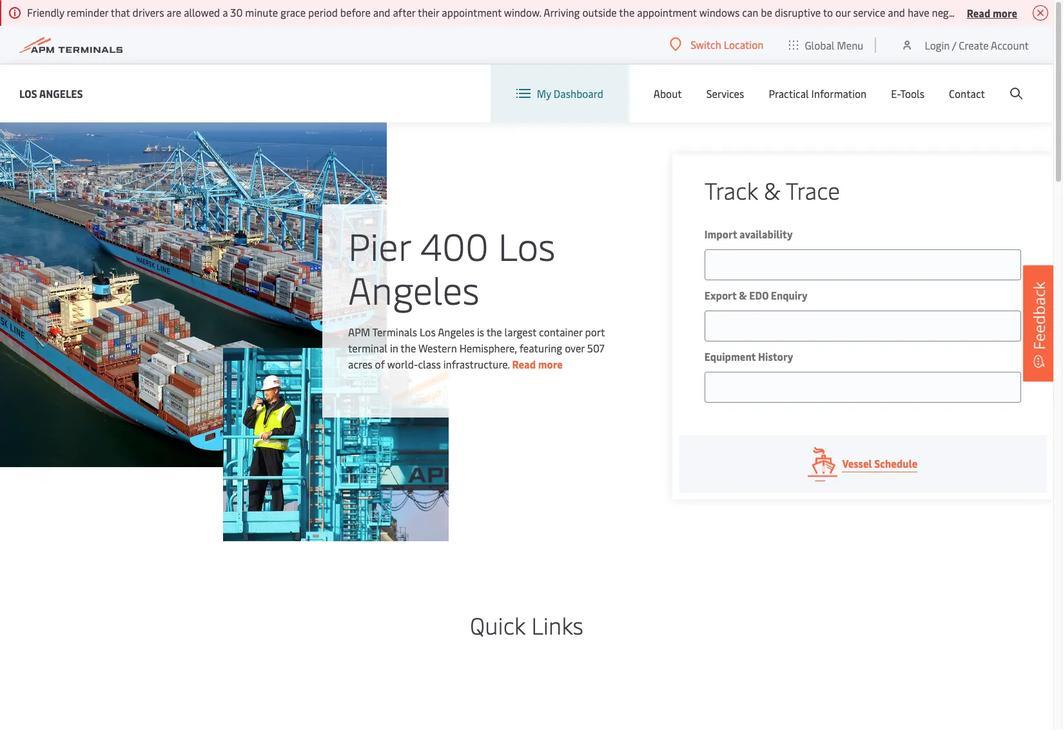 Task type: describe. For each thing, give the bounding box(es) containing it.
menu
[[837, 38, 864, 52]]

largest
[[505, 325, 537, 339]]

windows
[[699, 5, 740, 19]]

information
[[811, 86, 867, 101]]

2 horizontal spatial the
[[619, 5, 635, 19]]

export & edo enquiry
[[705, 288, 808, 302]]

feedback button
[[1023, 265, 1055, 381]]

minute
[[245, 5, 278, 19]]

class
[[418, 357, 441, 371]]

is
[[477, 325, 484, 339]]

los angeles
[[19, 86, 83, 100]]

location
[[724, 37, 764, 52]]

vessel schedule link
[[679, 435, 1047, 493]]

in
[[390, 341, 398, 355]]

terminals
[[372, 325, 417, 339]]

practical information
[[769, 86, 867, 101]]

/
[[952, 38, 956, 52]]

angeles inside los angeles link
[[39, 86, 83, 100]]

global
[[805, 38, 835, 52]]

negative
[[932, 5, 971, 19]]

can
[[742, 5, 758, 19]]

availability
[[740, 227, 793, 241]]

arriving
[[544, 5, 580, 19]]

read more for 'read more' link
[[512, 357, 563, 371]]

& for edo
[[739, 288, 747, 302]]

our
[[836, 5, 851, 19]]

apm terminals los angeles is the largest container port terminal in the western hemisphere, featuring over 507 acres of world-class infrastructure.
[[348, 325, 605, 371]]

hemisphere,
[[459, 341, 517, 355]]

read more link
[[512, 357, 563, 371]]

pier
[[348, 220, 411, 271]]

western
[[418, 341, 457, 355]]

links
[[531, 609, 583, 641]]

outside
[[582, 5, 617, 19]]

my
[[537, 86, 551, 101]]

w
[[1061, 5, 1063, 19]]

allowed
[[184, 5, 220, 19]]

on
[[1013, 5, 1025, 19]]

to
[[823, 5, 833, 19]]

2 appointment from the left
[[637, 5, 697, 19]]

30
[[230, 5, 243, 19]]

e-tools button
[[891, 64, 925, 123]]

0 horizontal spatial los
[[19, 86, 37, 100]]

angeles for apm
[[438, 325, 475, 339]]

read for 'read more' link
[[512, 357, 536, 371]]

apm
[[348, 325, 370, 339]]

quick
[[470, 609, 526, 641]]

import
[[705, 227, 737, 241]]

my dashboard button
[[516, 64, 603, 123]]

over
[[565, 341, 585, 355]]

close alert image
[[1033, 5, 1048, 21]]

service
[[853, 5, 886, 19]]

vessel
[[842, 456, 872, 471]]

1 appointment from the left
[[442, 5, 502, 19]]

global menu
[[805, 38, 864, 52]]

their
[[418, 5, 439, 19]]

services button
[[706, 64, 744, 123]]

schedule
[[874, 456, 918, 471]]

e-tools
[[891, 86, 925, 101]]

after
[[393, 5, 415, 19]]

equipment
[[705, 349, 756, 364]]

edo
[[749, 288, 769, 302]]

port
[[585, 325, 605, 339]]

pier 400 los angeles
[[348, 220, 556, 315]]

feedback
[[1028, 281, 1050, 350]]

quick links
[[470, 609, 583, 641]]

switch
[[691, 37, 721, 52]]



Task type: vqa. For each thing, say whether or not it's contained in the screenshot.
Remove button at the top of page
no



Task type: locate. For each thing, give the bounding box(es) containing it.
account
[[991, 38, 1029, 52]]

los inside the pier 400 los angeles
[[498, 220, 556, 271]]

infrastructure.
[[443, 357, 510, 371]]

1 horizontal spatial and
[[888, 5, 905, 19]]

1 vertical spatial angeles
[[348, 264, 479, 315]]

& left edo
[[739, 288, 747, 302]]

0 vertical spatial the
[[619, 5, 635, 19]]

login
[[925, 38, 950, 52]]

login / create account
[[925, 38, 1029, 52]]

1 horizontal spatial appointment
[[637, 5, 697, 19]]

400
[[420, 220, 489, 271]]

track & trace
[[705, 174, 840, 206]]

0 vertical spatial los
[[19, 86, 37, 100]]

2 vertical spatial los
[[420, 325, 436, 339]]

1 horizontal spatial drivers
[[1027, 5, 1059, 19]]

1 horizontal spatial more
[[993, 5, 1017, 20]]

trace
[[786, 174, 840, 206]]

angeles
[[39, 86, 83, 100], [348, 264, 479, 315], [438, 325, 475, 339]]

the
[[619, 5, 635, 19], [487, 325, 502, 339], [401, 341, 416, 355]]

contact button
[[949, 64, 985, 123]]

contact
[[949, 86, 985, 101]]

los inside apm terminals los angeles is the largest container port terminal in the western hemisphere, featuring over 507 acres of world-class infrastructure.
[[420, 325, 436, 339]]

angeles inside the pier 400 los angeles
[[348, 264, 479, 315]]

drivers left w
[[1027, 5, 1059, 19]]

appointment up switch
[[637, 5, 697, 19]]

about
[[654, 86, 682, 101]]

are
[[167, 5, 181, 19]]

los angeles pier 400 image
[[0, 123, 387, 467]]

vessel schedule
[[842, 456, 918, 471]]

los angeles link
[[19, 85, 83, 102]]

appointment right 'their'
[[442, 5, 502, 19]]

drivers
[[133, 5, 164, 19], [1027, 5, 1059, 19]]

los for apm terminals los angeles is the largest container port terminal in the western hemisphere, featuring over 507 acres of world-class infrastructure.
[[420, 325, 436, 339]]

2 vertical spatial the
[[401, 341, 416, 355]]

tools
[[900, 86, 925, 101]]

window.
[[504, 5, 541, 19]]

1 horizontal spatial los
[[420, 325, 436, 339]]

terminal
[[348, 341, 387, 355]]

that
[[111, 5, 130, 19]]

0 horizontal spatial read
[[512, 357, 536, 371]]

featuring
[[519, 341, 562, 355]]

more inside button
[[993, 5, 1017, 20]]

0 vertical spatial &
[[764, 174, 781, 206]]

0 vertical spatial read more
[[967, 5, 1017, 20]]

impacts
[[974, 5, 1010, 19]]

read more down featuring
[[512, 357, 563, 371]]

the right in
[[401, 341, 416, 355]]

the right outside
[[619, 5, 635, 19]]

dashboard
[[554, 86, 603, 101]]

acres
[[348, 357, 372, 371]]

0 vertical spatial read
[[967, 5, 991, 20]]

history
[[758, 349, 793, 364]]

angeles inside apm terminals los angeles is the largest container port terminal in the western hemisphere, featuring over 507 acres of world-class infrastructure.
[[438, 325, 475, 339]]

read
[[967, 5, 991, 20], [512, 357, 536, 371]]

reminder
[[67, 5, 108, 19]]

angeles for pier
[[348, 264, 479, 315]]

drivers left are
[[133, 5, 164, 19]]

create
[[959, 38, 989, 52]]

1 vertical spatial more
[[538, 357, 563, 371]]

friendly
[[27, 5, 64, 19]]

read more for 'read more' button
[[967, 5, 1017, 20]]

container
[[539, 325, 583, 339]]

switch location button
[[670, 37, 764, 52]]

1 vertical spatial &
[[739, 288, 747, 302]]

export
[[705, 288, 737, 302]]

read more button
[[967, 5, 1017, 21]]

1 horizontal spatial read
[[967, 5, 991, 20]]

my dashboard
[[537, 86, 603, 101]]

0 horizontal spatial more
[[538, 357, 563, 371]]

switch location
[[691, 37, 764, 52]]

more for 'read more' link
[[538, 357, 563, 371]]

1 vertical spatial los
[[498, 220, 556, 271]]

0 horizontal spatial read more
[[512, 357, 563, 371]]

equipment history
[[705, 349, 793, 364]]

period
[[308, 5, 338, 19]]

507
[[587, 341, 604, 355]]

0 vertical spatial angeles
[[39, 86, 83, 100]]

track
[[705, 174, 758, 206]]

more up "account"
[[993, 5, 1017, 20]]

be
[[761, 5, 772, 19]]

2 horizontal spatial los
[[498, 220, 556, 271]]

e-
[[891, 86, 900, 101]]

world-
[[387, 357, 418, 371]]

& left 'trace'
[[764, 174, 781, 206]]

practical information button
[[769, 64, 867, 123]]

1 horizontal spatial the
[[487, 325, 502, 339]]

1 horizontal spatial read more
[[967, 5, 1017, 20]]

0 horizontal spatial and
[[373, 5, 390, 19]]

read inside button
[[967, 5, 991, 20]]

1 drivers from the left
[[133, 5, 164, 19]]

of
[[375, 357, 385, 371]]

los
[[19, 86, 37, 100], [498, 220, 556, 271], [420, 325, 436, 339]]

read up login / create account
[[967, 5, 991, 20]]

before
[[340, 5, 371, 19]]

practical
[[769, 86, 809, 101]]

the right is
[[487, 325, 502, 339]]

grace
[[280, 5, 306, 19]]

1 vertical spatial read more
[[512, 357, 563, 371]]

have
[[908, 5, 929, 19]]

disruptive
[[775, 5, 821, 19]]

read more up login / create account
[[967, 5, 1017, 20]]

read down featuring
[[512, 357, 536, 371]]

read more
[[967, 5, 1017, 20], [512, 357, 563, 371]]

1 vertical spatial read
[[512, 357, 536, 371]]

and left after
[[373, 5, 390, 19]]

and left 'have' on the top right
[[888, 5, 905, 19]]

services
[[706, 86, 744, 101]]

more
[[993, 5, 1017, 20], [538, 357, 563, 371]]

friendly reminder that drivers are allowed a 30 minute grace period before and after their appointment window. arriving outside the appointment windows can be disruptive to our service and have negative impacts on drivers w
[[27, 5, 1063, 19]]

import availability
[[705, 227, 793, 241]]

2 and from the left
[[888, 5, 905, 19]]

2 vertical spatial angeles
[[438, 325, 475, 339]]

0 horizontal spatial the
[[401, 341, 416, 355]]

la secondary image
[[223, 348, 449, 542]]

about button
[[654, 64, 682, 123]]

read for 'read more' button
[[967, 5, 991, 20]]

global menu button
[[777, 25, 876, 64]]

1 vertical spatial the
[[487, 325, 502, 339]]

los for pier 400 los angeles
[[498, 220, 556, 271]]

1 horizontal spatial &
[[764, 174, 781, 206]]

0 vertical spatial more
[[993, 5, 1017, 20]]

login / create account link
[[901, 26, 1029, 64]]

0 horizontal spatial &
[[739, 288, 747, 302]]

& for trace
[[764, 174, 781, 206]]

more for 'read more' button
[[993, 5, 1017, 20]]

0 horizontal spatial drivers
[[133, 5, 164, 19]]

2 drivers from the left
[[1027, 5, 1059, 19]]

0 horizontal spatial appointment
[[442, 5, 502, 19]]

more down featuring
[[538, 357, 563, 371]]

1 and from the left
[[373, 5, 390, 19]]

enquiry
[[771, 288, 808, 302]]



